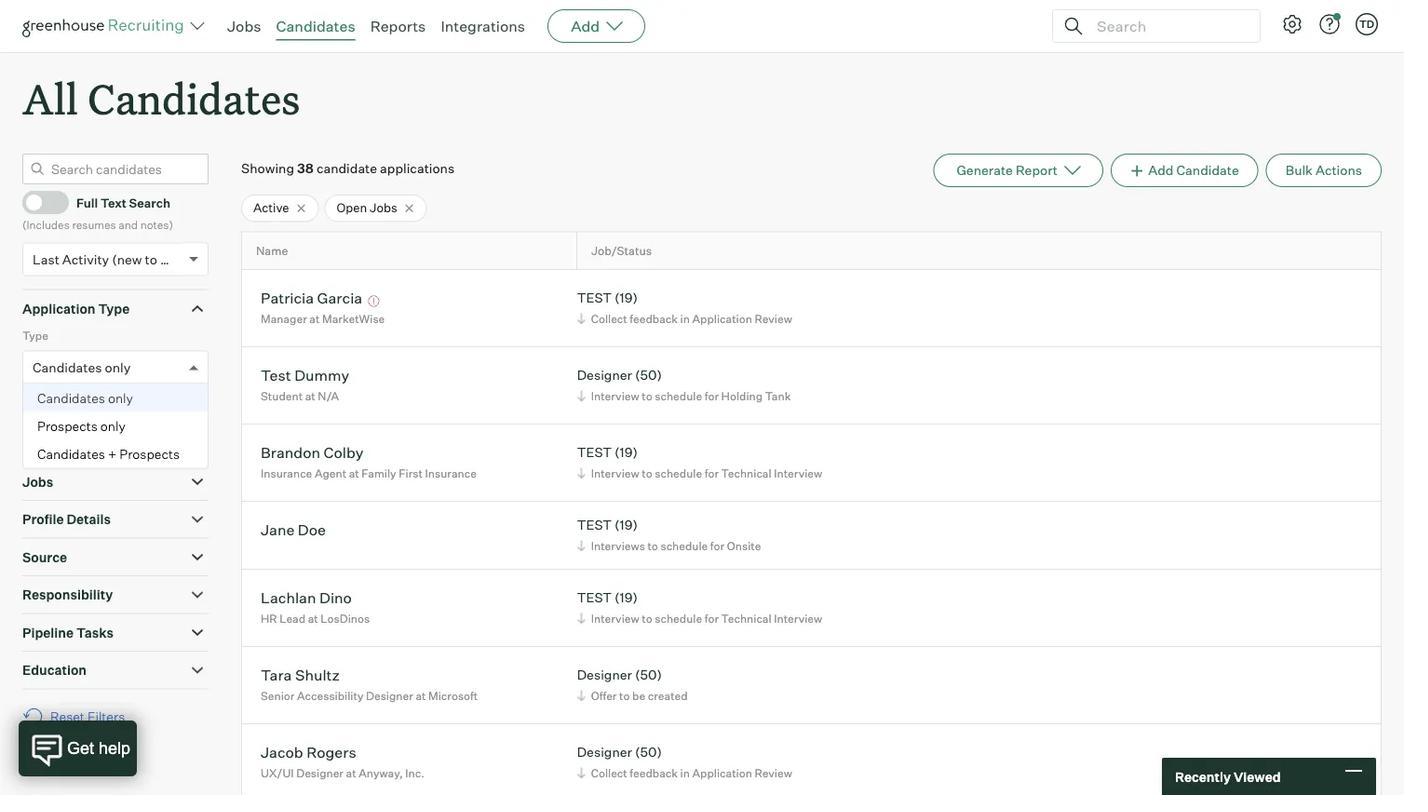 Task type: locate. For each thing, give the bounding box(es) containing it.
lead
[[280, 611, 305, 625]]

jobs link
[[227, 17, 261, 35]]

designer (50) interview to schedule for holding tank
[[577, 367, 791, 403]]

test (19) interview to schedule for technical interview down interviews to schedule for onsite link
[[577, 590, 822, 625]]

schedule inside test (19) interviews to schedule for onsite
[[661, 539, 708, 553]]

designer down 'offer'
[[577, 744, 632, 760]]

designer inside 'designer (50) interview to schedule for holding tank'
[[577, 367, 632, 383]]

4 test from the top
[[577, 590, 612, 606]]

at down rogers
[[346, 766, 356, 780]]

2 (50) from the top
[[635, 667, 662, 683]]

type
[[98, 300, 130, 317], [22, 329, 48, 343]]

1 test (19) interview to schedule for technical interview from the top
[[577, 444, 822, 480]]

onsite
[[727, 539, 761, 553]]

accessibility
[[297, 689, 364, 703]]

to for tara shultz
[[619, 689, 630, 703]]

to for test dummy
[[642, 389, 652, 403]]

interview to schedule for technical interview link for colby
[[574, 464, 827, 482]]

interview for brandon colby
[[591, 466, 639, 480]]

2 feedback from the top
[[630, 766, 678, 780]]

add inside popup button
[[571, 17, 600, 35]]

technical for lachlan dino
[[721, 611, 772, 625]]

candidates only option up exclude
[[33, 359, 131, 375]]

candidates down jobs link
[[88, 71, 300, 126]]

1 review from the top
[[755, 312, 792, 326]]

1 vertical spatial in
[[680, 766, 690, 780]]

feedback down created
[[630, 766, 678, 780]]

candidates only
[[33, 359, 131, 375], [37, 390, 133, 406]]

only down migrated
[[100, 418, 126, 434]]

interview to schedule for technical interview link down interviews to schedule for onsite link
[[574, 610, 827, 627]]

2 in from the top
[[680, 766, 690, 780]]

type element
[[22, 327, 209, 469]]

for for colby
[[705, 466, 719, 480]]

list box
[[23, 384, 208, 468]]

1 vertical spatial technical
[[721, 611, 772, 625]]

search
[[129, 195, 170, 210]]

1 insurance from the left
[[261, 466, 312, 480]]

for up test (19) interviews to schedule for onsite
[[705, 466, 719, 480]]

to inside test (19) interviews to schedule for onsite
[[648, 539, 658, 553]]

jacob rogers link
[[261, 743, 356, 764]]

first
[[399, 466, 423, 480]]

0 horizontal spatial insurance
[[261, 466, 312, 480]]

1 test from the top
[[577, 290, 612, 306]]

only up migrated
[[105, 359, 131, 375]]

at down the patricia garcia link
[[309, 312, 320, 326]]

designer for designer (50) collect feedback in application review
[[577, 744, 632, 760]]

collect feedback in application review link up 'designer (50) interview to schedule for holding tank'
[[574, 310, 797, 327]]

2 vertical spatial only
[[100, 418, 126, 434]]

source
[[22, 549, 67, 565]]

1 vertical spatial (50)
[[635, 667, 662, 683]]

reports link
[[370, 17, 426, 35]]

no
[[121, 433, 137, 448]]

to inside 'designer (50) interview to schedule for holding tank'
[[642, 389, 652, 403]]

at
[[309, 312, 320, 326], [305, 389, 315, 403], [349, 466, 359, 480], [308, 611, 318, 625], [416, 689, 426, 703], [346, 766, 356, 780]]

(19) down interview to schedule for holding tank link
[[615, 444, 638, 461]]

1 (50) from the top
[[635, 367, 662, 383]]

candidates up exclude
[[33, 359, 102, 375]]

1 collect feedback in application review link from the top
[[574, 310, 797, 327]]

feedback inside designer (50) collect feedback in application review
[[630, 766, 678, 780]]

0 vertical spatial test (19) interview to schedule for technical interview
[[577, 444, 822, 480]]

recently
[[1175, 768, 1231, 785]]

technical down onsite
[[721, 611, 772, 625]]

2 vertical spatial (50)
[[635, 744, 662, 760]]

2 interview to schedule for technical interview link from the top
[[574, 610, 827, 627]]

filters
[[87, 708, 125, 725]]

schedule up test (19) interviews to schedule for onsite
[[655, 466, 702, 480]]

at down colby
[[349, 466, 359, 480]]

(50) inside designer (50) offer to be created
[[635, 667, 662, 683]]

doe
[[298, 520, 326, 539]]

prospects for prospects on no jobs
[[46, 433, 102, 448]]

at right lead on the left of the page
[[308, 611, 318, 625]]

schedule left "holding"
[[655, 389, 702, 403]]

all
[[22, 71, 78, 126]]

collect feedback in application review link down created
[[574, 764, 797, 782]]

(50) up interview to schedule for holding tank link
[[635, 367, 662, 383]]

feedback inside test (19) collect feedback in application review
[[630, 312, 678, 326]]

technical for brandon colby
[[721, 466, 772, 480]]

insurance down brandon
[[261, 466, 312, 480]]

1 vertical spatial test (19) interview to schedule for technical interview
[[577, 590, 822, 625]]

collect feedback in application review link for test (19)
[[574, 310, 797, 327]]

for for dummy
[[705, 389, 719, 403]]

patricia garcia has been in application review for more than 5 days image
[[366, 296, 382, 307]]

1 horizontal spatial insurance
[[425, 466, 477, 480]]

technical up onsite
[[721, 466, 772, 480]]

(19) for hr lead at losdinos
[[615, 590, 638, 606]]

for inside test (19) interviews to schedule for onsite
[[710, 539, 725, 553]]

(19) up 'interviews'
[[615, 517, 638, 533]]

activity
[[62, 251, 109, 267]]

manager
[[261, 312, 307, 326]]

candidates
[[146, 400, 207, 415]]

only
[[105, 359, 131, 375], [108, 390, 133, 406], [100, 418, 126, 434]]

for for dino
[[705, 611, 719, 625]]

in for (50)
[[680, 766, 690, 780]]

candidates only up prospects only
[[37, 390, 133, 406]]

on
[[104, 433, 118, 448]]

candidates only option up on
[[23, 384, 208, 412]]

collect inside test (19) collect feedback in application review
[[591, 312, 627, 326]]

designer
[[577, 367, 632, 383], [577, 667, 632, 683], [366, 689, 413, 703], [577, 744, 632, 760], [296, 766, 344, 780]]

(50) up be
[[635, 667, 662, 683]]

1 horizontal spatial add
[[1148, 162, 1174, 178]]

candidates up prospects only
[[37, 390, 105, 406]]

0 vertical spatial candidates only
[[33, 359, 131, 375]]

last
[[33, 251, 59, 267]]

interviews
[[591, 539, 645, 553]]

in
[[680, 312, 690, 326], [680, 766, 690, 780]]

test inside test (19) collect feedback in application review
[[577, 290, 612, 306]]

responsibility
[[22, 587, 113, 603]]

38
[[297, 160, 314, 177]]

0 horizontal spatial type
[[22, 329, 48, 343]]

offer to be created link
[[574, 687, 692, 705]]

marketwise
[[322, 312, 385, 326]]

jane
[[261, 520, 295, 539]]

prospects only option
[[23, 412, 208, 440]]

for left onsite
[[710, 539, 725, 553]]

(19) down the job/status
[[615, 290, 638, 306]]

jobs
[[227, 17, 261, 35], [370, 200, 397, 215], [140, 433, 167, 448], [22, 474, 53, 490]]

for
[[705, 389, 719, 403], [705, 466, 719, 480], [710, 539, 725, 553], [705, 611, 719, 625]]

(50) down be
[[635, 744, 662, 760]]

technical
[[721, 466, 772, 480], [721, 611, 772, 625]]

designer down jacob rogers link
[[296, 766, 344, 780]]

to for brandon colby
[[642, 466, 652, 480]]

0 vertical spatial collect feedback in application review link
[[574, 310, 797, 327]]

candidates + prospects option
[[23, 440, 208, 468]]

0 vertical spatial interview to schedule for technical interview link
[[574, 464, 827, 482]]

3 (19) from the top
[[615, 517, 638, 533]]

1 vertical spatial feedback
[[630, 766, 678, 780]]

interview to schedule for technical interview link up test (19) interviews to schedule for onsite
[[574, 464, 827, 482]]

prospects for prospects only
[[37, 418, 98, 434]]

2 review from the top
[[755, 766, 792, 780]]

1 feedback from the top
[[630, 312, 678, 326]]

0 horizontal spatial add
[[571, 17, 600, 35]]

in down created
[[680, 766, 690, 780]]

collect down the job/status
[[591, 312, 627, 326]]

1 vertical spatial add
[[1148, 162, 1174, 178]]

only up prospects only option
[[108, 390, 133, 406]]

None field
[[23, 352, 42, 383]]

(19)
[[615, 290, 638, 306], [615, 444, 638, 461], [615, 517, 638, 533], [615, 590, 638, 606]]

designer up 'offer'
[[577, 667, 632, 683]]

0 vertical spatial collect
[[591, 312, 627, 326]]

add for add candidate
[[1148, 162, 1174, 178]]

at left n/a
[[305, 389, 315, 403]]

1 vertical spatial type
[[22, 329, 48, 343]]

insurance
[[261, 466, 312, 480], [425, 466, 477, 480]]

interview for test dummy
[[591, 389, 639, 403]]

1 vertical spatial interview to schedule for technical interview link
[[574, 610, 827, 627]]

schedule for dummy
[[655, 389, 702, 403]]

in up 'designer (50) interview to schedule for holding tank'
[[680, 312, 690, 326]]

0 vertical spatial (50)
[[635, 367, 662, 383]]

(50) inside 'designer (50) interview to schedule for holding tank'
[[635, 367, 662, 383]]

3 (50) from the top
[[635, 744, 662, 760]]

at inside 'test dummy student at n/a'
[[305, 389, 315, 403]]

patricia garcia
[[261, 288, 362, 307]]

1 interview to schedule for technical interview link from the top
[[574, 464, 827, 482]]

job/status
[[591, 244, 652, 258]]

brandon colby insurance agent at family first insurance
[[261, 443, 477, 480]]

schedule left onsite
[[661, 539, 708, 553]]

designer (50) collect feedback in application review
[[577, 744, 792, 780]]

collect down 'offer'
[[591, 766, 627, 780]]

2 collect feedback in application review link from the top
[[574, 764, 797, 782]]

to inside designer (50) offer to be created
[[619, 689, 630, 703]]

1 vertical spatial collect
[[591, 766, 627, 780]]

at left microsoft
[[416, 689, 426, 703]]

td
[[1359, 18, 1374, 30]]

0 vertical spatial in
[[680, 312, 690, 326]]

designer inside designer (50) collect feedback in application review
[[577, 744, 632, 760]]

at inside lachlan dino hr lead at losdinos
[[308, 611, 318, 625]]

2 (19) from the top
[[615, 444, 638, 461]]

(19) for manager at marketwise
[[615, 290, 638, 306]]

test (19) interview to schedule for technical interview down interview to schedule for holding tank link
[[577, 444, 822, 480]]

for inside 'designer (50) interview to schedule for holding tank'
[[705, 389, 719, 403]]

1 vertical spatial only
[[108, 390, 133, 406]]

1 vertical spatial review
[[755, 766, 792, 780]]

0 vertical spatial candidates only option
[[33, 359, 131, 375]]

0 vertical spatial feedback
[[630, 312, 678, 326]]

actions
[[1316, 162, 1362, 178]]

feedback for (19)
[[630, 312, 678, 326]]

add
[[571, 17, 600, 35], [1148, 162, 1174, 178]]

feedback up 'designer (50) interview to schedule for holding tank'
[[630, 312, 678, 326]]

review
[[755, 312, 792, 326], [755, 766, 792, 780]]

2 collect from the top
[[591, 766, 627, 780]]

feedback for (50)
[[630, 766, 678, 780]]

open
[[337, 200, 367, 215]]

patricia
[[261, 288, 314, 307]]

2 insurance from the left
[[425, 466, 477, 480]]

(19) down 'interviews'
[[615, 590, 638, 606]]

greenhouse recruiting image
[[22, 15, 190, 37]]

prospects
[[37, 418, 98, 434], [46, 433, 102, 448], [119, 446, 180, 462]]

type down application type
[[22, 329, 48, 343]]

0 vertical spatial add
[[571, 17, 600, 35]]

type down last activity (new to old)
[[98, 300, 130, 317]]

1 vertical spatial collect feedback in application review link
[[574, 764, 797, 782]]

1 (19) from the top
[[615, 290, 638, 306]]

designer up interview to schedule for holding tank link
[[577, 367, 632, 383]]

test (19) interview to schedule for technical interview
[[577, 444, 822, 480], [577, 590, 822, 625]]

to for lachlan dino
[[642, 611, 652, 625]]

candidate
[[316, 160, 377, 177]]

application inside test (19) collect feedback in application review
[[692, 312, 752, 326]]

for down interviews to schedule for onsite link
[[705, 611, 719, 625]]

review inside designer (50) collect feedback in application review
[[755, 766, 792, 780]]

1 technical from the top
[[721, 466, 772, 480]]

(19) inside test (19) collect feedback in application review
[[615, 290, 638, 306]]

0 vertical spatial review
[[755, 312, 792, 326]]

application inside designer (50) collect feedback in application review
[[692, 766, 752, 780]]

to
[[145, 251, 157, 267], [642, 389, 652, 403], [642, 466, 652, 480], [648, 539, 658, 553], [642, 611, 652, 625], [619, 689, 630, 703]]

schedule
[[655, 389, 702, 403], [655, 466, 702, 480], [661, 539, 708, 553], [655, 611, 702, 625]]

anyway,
[[359, 766, 403, 780]]

schedule inside 'designer (50) interview to schedule for holding tank'
[[655, 389, 702, 403]]

name
[[256, 244, 288, 258]]

tank
[[765, 389, 791, 403]]

1 collect from the top
[[591, 312, 627, 326]]

0 vertical spatial technical
[[721, 466, 772, 480]]

review inside test (19) collect feedback in application review
[[755, 312, 792, 326]]

open jobs
[[337, 200, 397, 215]]

2 technical from the top
[[721, 611, 772, 625]]

candidates only option
[[33, 359, 131, 375], [23, 384, 208, 412]]

candidates down prospects only
[[37, 446, 105, 462]]

2 test (19) interview to schedule for technical interview from the top
[[577, 590, 822, 625]]

designer right accessibility
[[366, 689, 413, 703]]

Exclude migrated candidates checkbox
[[26, 400, 38, 412]]

insurance right first
[[425, 466, 477, 480]]

in inside test (19) collect feedback in application review
[[680, 312, 690, 326]]

hr
[[261, 611, 277, 625]]

designer inside designer (50) offer to be created
[[577, 667, 632, 683]]

microsoft
[[428, 689, 478, 703]]

family
[[362, 466, 396, 480]]

interview inside 'designer (50) interview to schedule for holding tank'
[[591, 389, 639, 403]]

in inside designer (50) collect feedback in application review
[[680, 766, 690, 780]]

candidates only up exclude
[[33, 359, 131, 375]]

list box containing candidates only
[[23, 384, 208, 468]]

designer inside tara shultz senior accessibility designer at microsoft
[[366, 689, 413, 703]]

jobs up profile
[[22, 474, 53, 490]]

lachlan dino hr lead at losdinos
[[261, 588, 370, 625]]

collect
[[591, 312, 627, 326], [591, 766, 627, 780]]

1 horizontal spatial type
[[98, 300, 130, 317]]

garcia
[[317, 288, 362, 307]]

2 test from the top
[[577, 444, 612, 461]]

collect for designer
[[591, 766, 627, 780]]

3 test from the top
[[577, 517, 612, 533]]

4 (19) from the top
[[615, 590, 638, 606]]

schedule down interviews to schedule for onsite link
[[655, 611, 702, 625]]

prospects on no jobs
[[46, 433, 167, 448]]

for left "holding"
[[705, 389, 719, 403]]

collect inside designer (50) collect feedback in application review
[[591, 766, 627, 780]]

migrated
[[93, 400, 143, 415]]

exclude
[[46, 400, 90, 415]]

1 in from the top
[[680, 312, 690, 326]]



Task type: describe. For each thing, give the bounding box(es) containing it.
losdinos
[[321, 611, 370, 625]]

none field inside type element
[[23, 352, 42, 383]]

designer for designer (50) offer to be created
[[577, 667, 632, 683]]

candidates right jobs link
[[276, 17, 355, 35]]

0 vertical spatial type
[[98, 300, 130, 317]]

old)
[[160, 251, 184, 267]]

details
[[66, 511, 111, 528]]

list box inside type element
[[23, 384, 208, 468]]

at inside tara shultz senior accessibility designer at microsoft
[[416, 689, 426, 703]]

jobs right open on the left
[[370, 200, 397, 215]]

test
[[261, 366, 291, 384]]

test for insurance agent at family first insurance
[[577, 444, 612, 461]]

showing 38 candidate applications
[[241, 160, 455, 177]]

candidates link
[[276, 17, 355, 35]]

tara shultz senior accessibility designer at microsoft
[[261, 665, 478, 703]]

test for manager at marketwise
[[577, 290, 612, 306]]

bulk actions link
[[1266, 154, 1382, 187]]

generate report button
[[933, 154, 1103, 187]]

dummy
[[294, 366, 349, 384]]

(50) inside designer (50) collect feedback in application review
[[635, 744, 662, 760]]

reports
[[370, 17, 426, 35]]

designer for designer (50) interview to schedule for holding tank
[[577, 367, 632, 383]]

collect feedback in application review link for designer (50)
[[574, 764, 797, 782]]

brandon colby link
[[261, 443, 363, 464]]

at inside jacob rogers ux/ui designer at anyway, inc.
[[346, 766, 356, 780]]

+
[[108, 446, 117, 462]]

jane doe link
[[261, 520, 326, 542]]

generate
[[957, 162, 1013, 178]]

(new
[[112, 251, 142, 267]]

reset
[[50, 708, 85, 725]]

full
[[76, 195, 98, 210]]

student
[[261, 389, 303, 403]]

collect for test
[[591, 312, 627, 326]]

(19) inside test (19) interviews to schedule for onsite
[[615, 517, 638, 533]]

test (19) interview to schedule for technical interview for dino
[[577, 590, 822, 625]]

colby
[[324, 443, 363, 462]]

ux/ui
[[261, 766, 294, 780]]

test dummy link
[[261, 366, 349, 387]]

reset filters
[[50, 708, 125, 725]]

candidate reports are now available! apply filters and select "view in app" element
[[933, 154, 1103, 187]]

exclude migrated candidates
[[46, 400, 207, 415]]

review for (50)
[[755, 766, 792, 780]]

(19) for insurance agent at family first insurance
[[615, 444, 638, 461]]

bulk actions
[[1286, 162, 1362, 178]]

0 vertical spatial only
[[105, 359, 131, 375]]

(50) for tara shultz
[[635, 667, 662, 683]]

at inside 'brandon colby insurance agent at family first insurance'
[[349, 466, 359, 480]]

add button
[[548, 9, 645, 43]]

education
[[22, 662, 87, 679]]

pipeline tasks
[[22, 625, 114, 641]]

designer inside jacob rogers ux/ui designer at anyway, inc.
[[296, 766, 344, 780]]

holding
[[721, 389, 763, 403]]

agent
[[315, 466, 346, 480]]

test inside test (19) interviews to schedule for onsite
[[577, 517, 612, 533]]

tara shultz link
[[261, 665, 340, 687]]

showing
[[241, 160, 294, 177]]

profile
[[22, 511, 64, 528]]

generate report
[[957, 162, 1058, 178]]

checkmark image
[[31, 195, 45, 208]]

notes)
[[140, 218, 173, 232]]

interviews to schedule for onsite link
[[574, 537, 766, 555]]

report
[[1016, 162, 1058, 178]]

add candidate
[[1148, 162, 1239, 178]]

pipeline
[[22, 625, 74, 641]]

Search text field
[[1092, 13, 1243, 40]]

test dummy student at n/a
[[261, 366, 349, 403]]

test (19) interview to schedule for technical interview for colby
[[577, 444, 822, 480]]

rogers
[[307, 743, 356, 761]]

only inside option
[[100, 418, 126, 434]]

in for (19)
[[680, 312, 690, 326]]

application for test
[[692, 312, 752, 326]]

add candidate link
[[1111, 154, 1259, 187]]

lachlan
[[261, 588, 316, 607]]

profile details
[[22, 511, 111, 528]]

last activity (new to old)
[[33, 251, 184, 267]]

jane doe
[[261, 520, 326, 539]]

review for (19)
[[755, 312, 792, 326]]

jobs left candidates "link"
[[227, 17, 261, 35]]

1 vertical spatial candidates only option
[[23, 384, 208, 412]]

jobs right no
[[140, 433, 167, 448]]

and
[[119, 218, 138, 232]]

lachlan dino link
[[261, 588, 352, 610]]

interview for lachlan dino
[[591, 611, 639, 625]]

Search candidates field
[[22, 154, 209, 185]]

application for designer
[[692, 766, 752, 780]]

tasks
[[76, 625, 114, 641]]

tara
[[261, 665, 292, 684]]

applications
[[380, 160, 455, 177]]

be
[[632, 689, 645, 703]]

last activity (new to old) option
[[33, 251, 184, 267]]

candidates inside option
[[37, 446, 105, 462]]

designer (50) offer to be created
[[577, 667, 688, 703]]

(50) for test dummy
[[635, 367, 662, 383]]

interview to schedule for technical interview link for dino
[[574, 610, 827, 627]]

created
[[648, 689, 688, 703]]

(includes
[[22, 218, 70, 232]]

candidates + prospects
[[37, 446, 180, 462]]

integrations link
[[441, 17, 525, 35]]

td button
[[1352, 9, 1382, 39]]

jacob
[[261, 743, 303, 761]]

text
[[100, 195, 127, 210]]

application type
[[22, 300, 130, 317]]

schedule for colby
[[655, 466, 702, 480]]

1 vertical spatial candidates only
[[37, 390, 133, 406]]

type inside type element
[[22, 329, 48, 343]]

schedule for dino
[[655, 611, 702, 625]]

td button
[[1356, 13, 1378, 35]]

configure image
[[1281, 13, 1304, 35]]

viewed
[[1234, 768, 1281, 785]]

patricia garcia link
[[261, 288, 362, 310]]

inc.
[[405, 766, 425, 780]]

test (19) interviews to schedule for onsite
[[577, 517, 761, 553]]

test for hr lead at losdinos
[[577, 590, 612, 606]]

active
[[253, 200, 289, 215]]

recently viewed
[[1175, 768, 1281, 785]]

add for add
[[571, 17, 600, 35]]

integrations
[[441, 17, 525, 35]]



Task type: vqa. For each thing, say whether or not it's contained in the screenshot.
been
no



